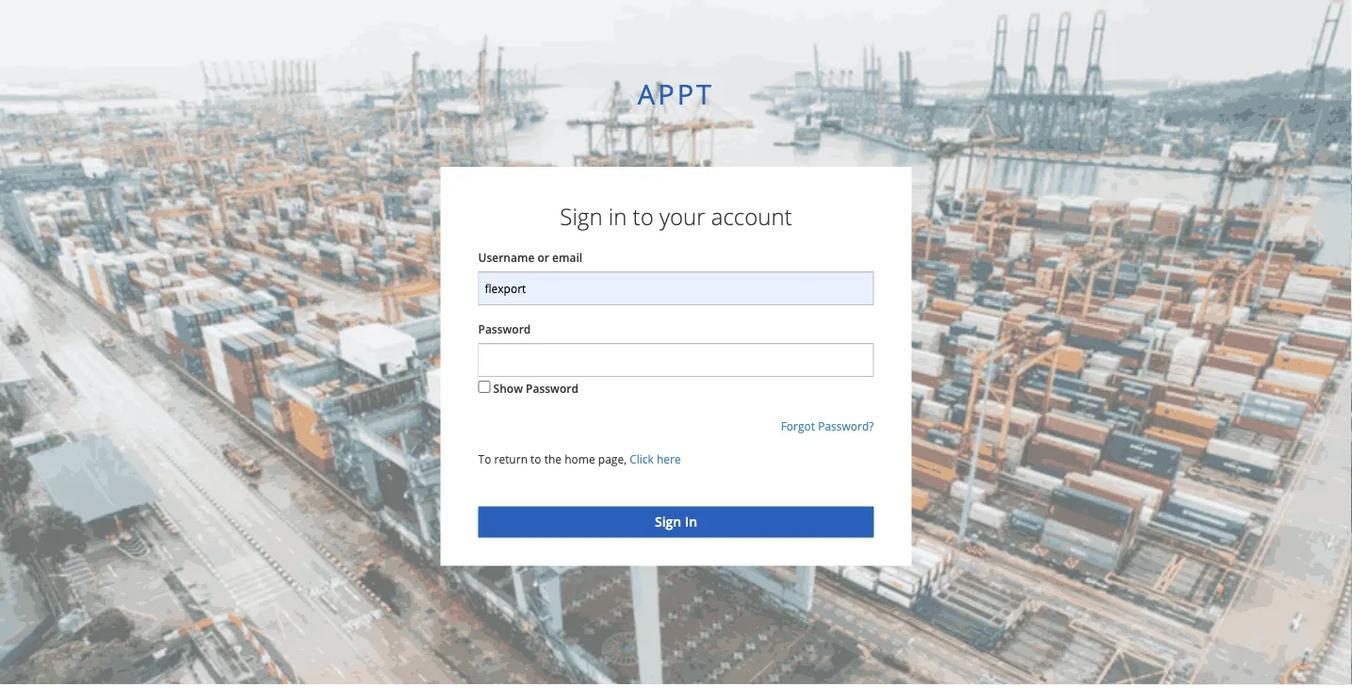 Task type: locate. For each thing, give the bounding box(es) containing it.
0 vertical spatial password
[[478, 321, 531, 337]]

sign in to your account
[[560, 201, 793, 232]]

1 vertical spatial to
[[531, 452, 542, 467]]

password right show
[[526, 381, 579, 397]]

username
[[478, 250, 535, 265]]

here
[[657, 452, 681, 467]]

forgot password? link
[[781, 419, 874, 434]]

to
[[633, 201, 654, 232], [531, 452, 542, 467]]

to for your
[[633, 201, 654, 232]]

password
[[478, 321, 531, 337], [526, 381, 579, 397]]

page,
[[599, 452, 627, 467]]

0 horizontal spatial to
[[531, 452, 542, 467]]

the
[[545, 452, 562, 467]]

password up show
[[478, 321, 531, 337]]

show password
[[494, 381, 579, 397]]

your
[[660, 201, 706, 232]]

password?
[[819, 419, 874, 434]]

in
[[609, 201, 627, 232]]

or
[[538, 250, 550, 265]]

home
[[565, 452, 596, 467]]

Show Password checkbox
[[478, 381, 491, 393]]

username or email
[[478, 250, 583, 265]]

0 vertical spatial to
[[633, 201, 654, 232]]

to return to the home page, click here
[[478, 452, 681, 467]]

to left the
[[531, 452, 542, 467]]

1 horizontal spatial to
[[633, 201, 654, 232]]

None submit
[[478, 507, 874, 538]]

to right 'in'
[[633, 201, 654, 232]]



Task type: describe. For each thing, give the bounding box(es) containing it.
Username or email text field
[[478, 272, 874, 306]]

to
[[478, 452, 492, 467]]

click
[[630, 452, 654, 467]]

sign
[[560, 201, 603, 232]]

email
[[553, 250, 583, 265]]

show
[[494, 381, 523, 397]]

1 vertical spatial password
[[526, 381, 579, 397]]

appt
[[638, 75, 715, 112]]

to for the
[[531, 452, 542, 467]]

forgot password?
[[781, 419, 874, 434]]

Password password field
[[478, 343, 874, 377]]

forgot
[[781, 419, 816, 434]]

return
[[495, 452, 528, 467]]

account
[[712, 201, 793, 232]]

click here link
[[630, 452, 681, 467]]



